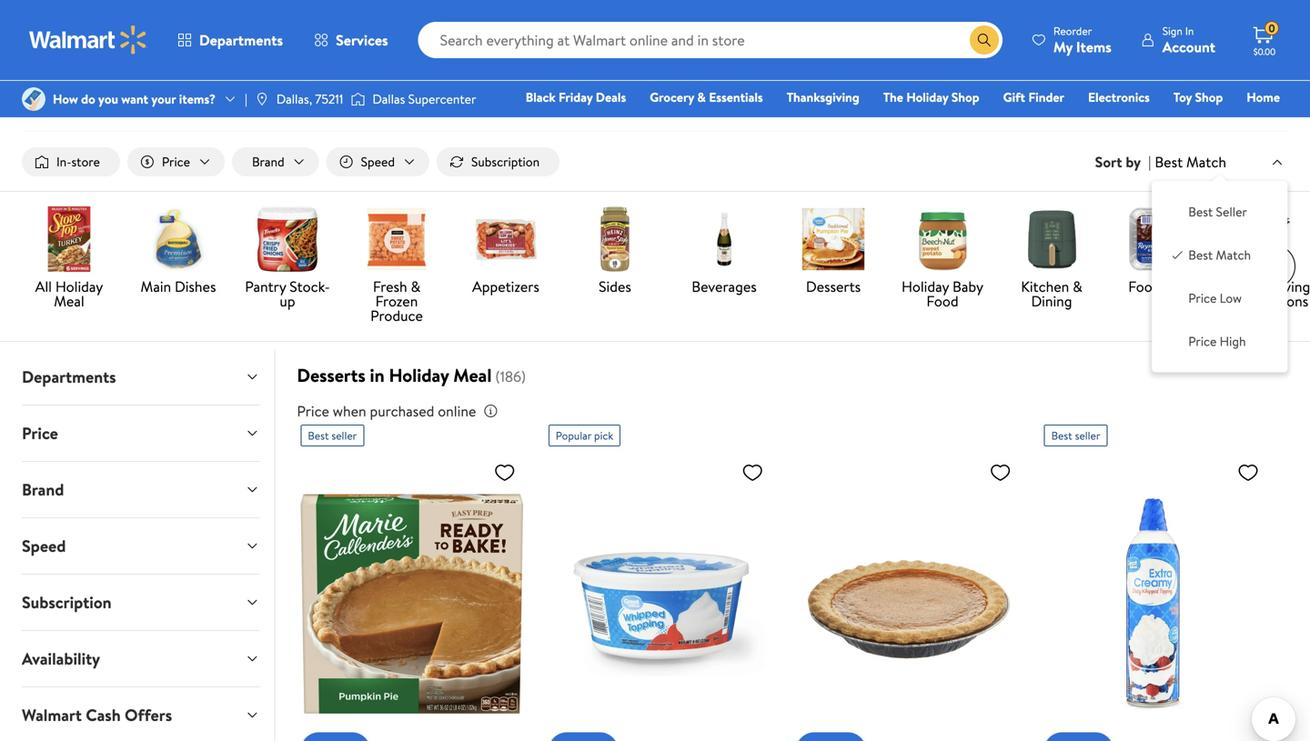 Task type: vqa. For each thing, say whether or not it's contained in the screenshot.
Henckels
no



Task type: locate. For each thing, give the bounding box(es) containing it.
| down holiday food link
[[245, 90, 247, 108]]

food left seasonal
[[22, 49, 50, 67]]

high
[[1220, 333, 1246, 351]]

0 horizontal spatial speed
[[22, 535, 66, 558]]

all thanksgiving image
[[36, 207, 102, 272]]

0 vertical spatial best match
[[1155, 152, 1227, 172]]

fashion link
[[997, 113, 1055, 132]]

1 vertical spatial grocery
[[650, 88, 694, 106]]

shop
[[952, 88, 980, 106], [1195, 88, 1223, 106]]

desserts up dallas
[[367, 49, 415, 67]]

0 horizontal spatial thanksgiving
[[787, 88, 860, 106]]

& left essentials
[[697, 88, 706, 106]]

subscription inside button
[[471, 153, 540, 171]]

friday
[[559, 88, 593, 106]]

grocery right deals on the left top
[[650, 88, 694, 106]]

seller for marie callender's pumpkin pie, 36 oz (frozen) image
[[332, 428, 357, 444]]

deals
[[596, 88, 626, 106]]

/ right food 'link'
[[57, 49, 62, 67]]

subscription button
[[437, 147, 560, 177]]

0 vertical spatial speed button
[[326, 147, 430, 177]]

your
[[151, 90, 176, 108]]

seasonal grocery link
[[69, 49, 165, 67]]

0 vertical spatial match
[[1187, 152, 1227, 172]]

 image for dallas, 75211
[[255, 92, 269, 106]]

holiday up dallas,
[[277, 49, 318, 67]]

search icon image
[[977, 33, 992, 47]]

0 horizontal spatial shop
[[952, 88, 980, 106]]

best match
[[1155, 152, 1227, 172], [1189, 246, 1251, 264]]

best seller for marie callender's pumpkin pie, 36 oz (frozen) image
[[308, 428, 357, 444]]

best
[[1155, 152, 1183, 172], [1189, 203, 1213, 221], [1189, 246, 1213, 264], [308, 428, 329, 444], [1052, 428, 1073, 444]]

price button down your
[[127, 147, 225, 177]]

electronics link
[[1080, 87, 1158, 107]]

grocery
[[120, 49, 165, 67], [650, 88, 694, 106]]

holiday right the
[[906, 88, 949, 106]]

all holiday meal link
[[22, 207, 116, 312]]

price for price low
[[1189, 290, 1217, 307]]

price inside tab
[[22, 422, 58, 445]]

 image left dallas,
[[255, 92, 269, 106]]

departments up items?
[[199, 30, 283, 50]]

reorder
[[1054, 23, 1092, 39]]

option group
[[1167, 196, 1273, 358]]

grocery up want
[[120, 49, 165, 67]]

match down debit
[[1187, 152, 1227, 172]]

beverages link
[[677, 207, 772, 298]]

speed inside sort and filter section element
[[361, 153, 395, 171]]

0 vertical spatial |
[[245, 90, 247, 108]]

0 vertical spatial price button
[[127, 147, 225, 177]]

pantry stock- up
[[245, 277, 330, 311]]

thanksgiving beverages image
[[692, 207, 757, 272]]

the holiday shop
[[883, 88, 980, 106]]

0 vertical spatial grocery
[[120, 49, 165, 67]]

0 horizontal spatial departments
[[22, 366, 116, 389]]

fresh
[[373, 277, 407, 297]]

holiday right all
[[55, 277, 103, 297]]

price for price when purchased online
[[297, 401, 329, 421]]

0 horizontal spatial desserts
[[297, 363, 366, 388]]

0 horizontal spatial speed button
[[7, 519, 274, 574]]

marie callender's pumpkin pie, 36 oz (frozen) image
[[301, 454, 523, 742]]

0 vertical spatial desserts link
[[367, 49, 415, 67]]

price for price high
[[1189, 333, 1217, 351]]

best match button
[[1151, 150, 1288, 174]]

1 vertical spatial meal
[[54, 291, 84, 311]]

all holiday meal
[[35, 277, 103, 311]]

thanksgiving for thanksgiving decorations
[[1230, 277, 1310, 297]]

1 horizontal spatial shop
[[1195, 88, 1223, 106]]

price
[[162, 153, 190, 171], [1189, 290, 1217, 307], [1189, 333, 1217, 351], [297, 401, 329, 421], [22, 422, 58, 445]]

1 vertical spatial price button
[[7, 406, 274, 461]]

2 vertical spatial meal
[[453, 363, 492, 388]]

shop left gift in the right top of the page
[[952, 88, 980, 106]]

subscription button
[[7, 575, 274, 631]]

thanksgiving pantry stock-up image
[[255, 207, 320, 272]]

best seller
[[308, 428, 357, 444], [1052, 428, 1101, 444]]

1 shop from the left
[[952, 88, 980, 106]]

fresh & frozen produce link
[[349, 207, 444, 327]]

holiday left baby
[[902, 277, 949, 297]]

1 horizontal spatial  image
[[351, 90, 365, 108]]

/ left holiday meal link
[[265, 49, 269, 67]]

1 horizontal spatial speed
[[361, 153, 395, 171]]

0 vertical spatial brand
[[252, 153, 284, 171]]

speed button up subscription tab
[[7, 519, 274, 574]]

2 vertical spatial desserts
[[297, 363, 366, 388]]

subscription up availability
[[22, 592, 112, 614]]

desserts down the thanksgiving desserts image
[[806, 277, 861, 297]]

meal left (186)
[[453, 363, 492, 388]]

decorations
[[1232, 291, 1309, 311]]

black friday deals link
[[518, 87, 634, 107]]

main
[[141, 277, 171, 297]]

sign in account
[[1163, 23, 1216, 57]]

2 / from the left
[[173, 49, 177, 67]]

1 horizontal spatial desserts link
[[786, 207, 881, 298]]

baby
[[953, 277, 984, 297]]

brand
[[252, 153, 284, 171], [22, 479, 64, 501]]

1 horizontal spatial grocery
[[650, 88, 694, 106]]

brand button up "speed" "tab"
[[7, 462, 274, 518]]

one debit
[[1141, 114, 1202, 131]]

match inside dropdown button
[[1187, 152, 1227, 172]]

Walmart Site-Wide search field
[[418, 22, 1003, 58]]

desserts up when
[[297, 363, 366, 388]]

0 horizontal spatial seller
[[332, 428, 357, 444]]

price button
[[127, 147, 225, 177], [7, 406, 274, 461]]

thanksgiving inside "link"
[[1230, 277, 1310, 297]]

subscription down black
[[471, 153, 540, 171]]

1 horizontal spatial |
[[1148, 152, 1151, 172]]

1 vertical spatial thanksgiving
[[1230, 277, 1310, 297]]

best match inside dropdown button
[[1155, 152, 1227, 172]]

departments button
[[162, 18, 299, 62], [7, 350, 274, 405]]

& inside kitchen & dining
[[1073, 277, 1083, 297]]

speed button
[[326, 147, 430, 177], [7, 519, 274, 574]]

2 horizontal spatial &
[[1073, 277, 1083, 297]]

0 vertical spatial speed
[[361, 153, 395, 171]]

1 horizontal spatial best seller
[[1052, 428, 1101, 444]]

& inside fresh & frozen produce
[[411, 277, 421, 297]]

| inside sort and filter section element
[[1148, 152, 1151, 172]]

speed button down dallas
[[326, 147, 430, 177]]

holiday baby food
[[902, 277, 984, 311]]

offers
[[125, 704, 172, 727]]

one debit link
[[1133, 113, 1211, 132]]

1 horizontal spatial seller
[[1075, 428, 1101, 444]]

1 horizontal spatial thanksgiving
[[1230, 277, 1310, 297]]

thanksgiving for thanksgiving
[[787, 88, 860, 106]]

black friday deals
[[526, 88, 626, 106]]

price inside sort and filter section element
[[162, 153, 190, 171]]

meal right all
[[54, 291, 84, 311]]

best match down debit
[[1155, 152, 1227, 172]]

1 horizontal spatial brand
[[252, 153, 284, 171]]

1 vertical spatial brand button
[[7, 462, 274, 518]]

1 vertical spatial brand
[[22, 479, 64, 501]]

subscription inside dropdown button
[[22, 592, 112, 614]]

2 horizontal spatial desserts
[[806, 277, 861, 297]]

desserts for desserts in holiday meal (186)
[[297, 363, 366, 388]]

1 vertical spatial best match
[[1189, 246, 1251, 264]]

price button down departments tab
[[7, 406, 274, 461]]

desserts link
[[367, 49, 415, 67], [786, 207, 881, 298]]

0 vertical spatial thanksgiving
[[787, 88, 860, 106]]

low
[[1220, 290, 1242, 307]]

departments down all holiday meal
[[22, 366, 116, 389]]

0 horizontal spatial brand
[[22, 479, 64, 501]]

0 horizontal spatial desserts link
[[367, 49, 415, 67]]

food prep image
[[1128, 207, 1194, 272]]

1 horizontal spatial subscription
[[471, 153, 540, 171]]

walmart image
[[29, 25, 147, 55]]

walmart cash offers button
[[7, 688, 274, 742]]

shop right the toy
[[1195, 88, 1223, 106]]

food down "holiday baby food" image
[[927, 291, 959, 311]]

2 best seller from the left
[[1052, 428, 1101, 444]]

meal
[[321, 49, 348, 67], [54, 291, 84, 311], [453, 363, 492, 388]]

1 vertical spatial speed
[[22, 535, 66, 558]]

| right by
[[1148, 152, 1151, 172]]

prep
[[1164, 277, 1194, 297]]

registry link
[[1063, 113, 1125, 132]]

meal up 75211
[[321, 49, 348, 67]]

appetizers link
[[459, 207, 553, 298]]

1 horizontal spatial &
[[697, 88, 706, 106]]

1 vertical spatial |
[[1148, 152, 1151, 172]]

dallas, 75211
[[276, 90, 343, 108]]

cash
[[86, 704, 121, 727]]

& right fresh
[[411, 277, 421, 297]]

the
[[883, 88, 903, 106]]

holiday up purchased
[[389, 363, 449, 388]]

 image for dallas supercenter
[[351, 90, 365, 108]]

speed tab
[[7, 519, 274, 574]]

0 horizontal spatial subscription
[[22, 592, 112, 614]]

reorder my items
[[1054, 23, 1112, 57]]

services
[[336, 30, 388, 50]]

speed
[[361, 153, 395, 171], [22, 535, 66, 558]]

0 vertical spatial subscription
[[471, 153, 540, 171]]

& for dining
[[1073, 277, 1083, 297]]

departments button up price tab
[[7, 350, 274, 405]]

1 horizontal spatial meal
[[321, 49, 348, 67]]

& for frozen
[[411, 277, 421, 297]]

walmart+ link
[[1218, 113, 1288, 132]]

do
[[81, 90, 95, 108]]

one
[[1141, 114, 1168, 131]]

dallas,
[[276, 90, 312, 108]]

1 horizontal spatial speed button
[[326, 147, 430, 177]]

produce
[[370, 306, 423, 326]]

0 vertical spatial meal
[[321, 49, 348, 67]]

 image
[[351, 90, 365, 108], [255, 92, 269, 106]]

1 vertical spatial departments
[[22, 366, 116, 389]]

1 best seller from the left
[[308, 428, 357, 444]]

1 / from the left
[[57, 49, 62, 67]]

best seller for great value extra creamy dairy whipped topping, 13 oz image
[[1052, 428, 1101, 444]]

0 horizontal spatial meal
[[54, 291, 84, 311]]

thanksgiving appetizers image
[[473, 207, 539, 272]]

&
[[697, 88, 706, 106], [411, 277, 421, 297], [1073, 277, 1083, 297]]

thanksgiving fresh & frozen produce image
[[364, 207, 429, 272]]

1 vertical spatial subscription
[[22, 592, 112, 614]]

0 horizontal spatial  image
[[255, 92, 269, 106]]

toy
[[1174, 88, 1192, 106]]

1 horizontal spatial departments
[[199, 30, 283, 50]]

 image right 75211
[[351, 90, 365, 108]]

1 seller from the left
[[332, 428, 357, 444]]

how do you want your items?
[[53, 90, 216, 108]]

match left next slide for chipmodulewithimages list
[[1216, 246, 1251, 264]]

ad disclaimer and feedback for skylinedisplayad image
[[1274, 95, 1288, 109]]

price when purchased online
[[297, 401, 476, 421]]

account
[[1163, 37, 1216, 57]]

best inside dropdown button
[[1155, 152, 1183, 172]]

/ right holiday meal link
[[355, 49, 360, 67]]

1 vertical spatial desserts
[[806, 277, 861, 297]]

& right the 'dining'
[[1073, 277, 1083, 297]]

sides link
[[568, 207, 662, 298]]

0 vertical spatial desserts
[[367, 49, 415, 67]]

toy shop link
[[1165, 87, 1231, 107]]

in-
[[56, 153, 71, 171]]

availability tab
[[7, 632, 274, 687]]

brand inside tab
[[22, 479, 64, 501]]

best match right best match option
[[1189, 246, 1251, 264]]

beverages
[[692, 277, 757, 297]]

2 seller from the left
[[1075, 428, 1101, 444]]

match
[[1187, 152, 1227, 172], [1216, 246, 1251, 264]]

brand button down dallas,
[[232, 147, 319, 177]]

food
[[22, 49, 50, 67], [229, 49, 257, 67], [1129, 277, 1161, 297], [927, 291, 959, 311]]

departments
[[199, 30, 283, 50], [22, 366, 116, 389]]

Best Match radio
[[1170, 246, 1185, 261]]

meal inside all holiday meal
[[54, 291, 84, 311]]

departments button up items?
[[162, 18, 299, 62]]

sign
[[1163, 23, 1183, 39]]

kitchen & dining link
[[1005, 207, 1099, 312]]

0 horizontal spatial &
[[411, 277, 421, 297]]

price tab
[[7, 406, 274, 461]]

brand inside sort and filter section element
[[252, 153, 284, 171]]

 image
[[22, 87, 45, 111]]

sponsored
[[1220, 94, 1270, 110]]

desserts
[[367, 49, 415, 67], [806, 277, 861, 297], [297, 363, 366, 388]]

/ up your
[[173, 49, 177, 67]]

0 horizontal spatial best seller
[[308, 428, 357, 444]]



Task type: describe. For each thing, give the bounding box(es) containing it.
food link
[[22, 49, 50, 67]]

0 horizontal spatial grocery
[[120, 49, 165, 67]]

1 horizontal spatial desserts
[[367, 49, 415, 67]]

seller for great value extra creamy dairy whipped topping, 13 oz image
[[1075, 428, 1101, 444]]

brand tab
[[7, 462, 274, 518]]

in
[[1185, 23, 1194, 39]]

walmart cash offers
[[22, 704, 172, 727]]

thanksgiving main dishes image
[[146, 207, 211, 272]]

fashion
[[1005, 114, 1047, 131]]

holiday inside all holiday meal
[[55, 277, 103, 297]]

0
[[1269, 21, 1275, 36]]

thanksgiving decorations
[[1230, 277, 1310, 311]]

0 horizontal spatial |
[[245, 90, 247, 108]]

option group containing best seller
[[1167, 196, 1273, 358]]

sign in to add to favorites list, freshness guaranteed 8 inch pumpkin pie image
[[990, 461, 1011, 484]]

finder
[[1029, 88, 1065, 106]]

price button inside sort and filter section element
[[127, 147, 225, 177]]

legal information image
[[483, 404, 498, 419]]

2 shop from the left
[[1195, 88, 1223, 106]]

dallas supercenter
[[373, 90, 476, 108]]

by
[[1126, 152, 1141, 172]]

3 / from the left
[[265, 49, 269, 67]]

sort
[[1095, 152, 1122, 172]]

food / seasonal grocery / holiday food / holiday meal / desserts
[[22, 49, 415, 67]]

1 vertical spatial speed button
[[7, 519, 274, 574]]

in-store
[[56, 153, 100, 171]]

availability button
[[7, 632, 274, 687]]

best seller
[[1189, 203, 1247, 221]]

great value frozen whipped topping, 8 oz container (frozen) image
[[549, 454, 771, 742]]

want
[[121, 90, 148, 108]]

sign in to add to favorites list, great value frozen whipped topping, 8 oz container (frozen) image
[[742, 461, 764, 484]]

black
[[526, 88, 556, 106]]

popular pick
[[556, 428, 613, 444]]

price high
[[1189, 333, 1246, 351]]

main dishes
[[141, 277, 216, 297]]

purchased
[[370, 401, 434, 421]]

kitchen
[[1021, 277, 1069, 297]]

1 vertical spatial desserts link
[[786, 207, 881, 298]]

holiday baby food image
[[910, 207, 975, 272]]

supercenter
[[408, 90, 476, 108]]

items?
[[179, 90, 216, 108]]

departments inside tab
[[22, 366, 116, 389]]

desserts for desserts
[[806, 277, 861, 297]]

food left holiday meal link
[[229, 49, 257, 67]]

dining
[[1031, 291, 1072, 311]]

walmart cash offers tab
[[7, 688, 274, 742]]

popular
[[556, 428, 592, 444]]

frozen
[[376, 291, 418, 311]]

how
[[53, 90, 78, 108]]

food prep
[[1129, 277, 1194, 297]]

seller
[[1216, 203, 1247, 221]]

great value extra creamy dairy whipped topping, 13 oz image
[[1044, 454, 1267, 742]]

& for essentials
[[697, 88, 706, 106]]

holiday food link
[[185, 49, 257, 67]]

pantry stock- up link
[[240, 207, 335, 312]]

fresh & frozen produce
[[370, 277, 423, 326]]

75211
[[315, 90, 343, 108]]

holiday up items?
[[185, 49, 226, 67]]

items
[[1076, 37, 1112, 57]]

freshness guaranteed 8 inch pumpkin pie image
[[796, 454, 1019, 742]]

online
[[438, 401, 476, 421]]

thanksgiving desserts image
[[801, 207, 866, 272]]

thanksgiving decorations image
[[1238, 207, 1303, 272]]

sign in to add to favorites list, marie callender's pumpkin pie, 36 oz (frozen) image
[[494, 461, 516, 484]]

Search search field
[[418, 22, 1003, 58]]

in-store button
[[22, 147, 120, 177]]

availability
[[22, 648, 100, 671]]

1 vertical spatial match
[[1216, 246, 1251, 264]]

sort and filter section element
[[0, 133, 1310, 191]]

home
[[1247, 88, 1280, 106]]

subscription tab
[[7, 575, 274, 631]]

sort by |
[[1095, 152, 1151, 172]]

kitchen & dining
[[1021, 277, 1083, 311]]

grocery & essentials link
[[642, 87, 771, 107]]

0 vertical spatial departments button
[[162, 18, 299, 62]]

departments tab
[[7, 350, 274, 405]]

pick
[[594, 428, 613, 444]]

food left prep on the right
[[1129, 277, 1161, 297]]

gift finder link
[[995, 87, 1073, 107]]

sides
[[599, 277, 631, 297]]

desserts in holiday meal (186)
[[297, 363, 526, 388]]

food prep link
[[1114, 207, 1208, 298]]

toy shop
[[1174, 88, 1223, 106]]

seasonal
[[69, 49, 117, 67]]

all
[[35, 277, 52, 297]]

0 vertical spatial departments
[[199, 30, 283, 50]]

walmart
[[22, 704, 82, 727]]

services button
[[299, 18, 404, 62]]

brand for topmost brand dropdown button
[[252, 153, 284, 171]]

kitchen & dining image
[[1019, 207, 1085, 272]]

next slide for chipmodulewithimages list image
[[1252, 245, 1296, 289]]

price low
[[1189, 290, 1242, 307]]

holiday inside holiday baby food
[[902, 277, 949, 297]]

electronics
[[1088, 88, 1150, 106]]

thanksgiving sides image
[[582, 207, 648, 272]]

sign in to add to favorites list, great value extra creamy dairy whipped topping, 13 oz image
[[1238, 461, 1259, 484]]

registry
[[1071, 114, 1117, 131]]

0 vertical spatial brand button
[[232, 147, 319, 177]]

food inside holiday baby food
[[927, 291, 959, 311]]

debit
[[1171, 114, 1202, 131]]

2 horizontal spatial meal
[[453, 363, 492, 388]]

speed inside "tab"
[[22, 535, 66, 558]]

main dishes link
[[131, 207, 226, 298]]

(186)
[[495, 367, 526, 387]]

home link
[[1239, 87, 1288, 107]]

4 / from the left
[[355, 49, 360, 67]]

gift finder
[[1003, 88, 1065, 106]]

walmart+
[[1226, 114, 1280, 131]]

brand for bottom brand dropdown button
[[22, 479, 64, 501]]

when
[[333, 401, 366, 421]]

pantry
[[245, 277, 286, 297]]

up
[[280, 291, 295, 311]]

1 vertical spatial departments button
[[7, 350, 274, 405]]

holiday meal link
[[277, 49, 348, 67]]

grocery & essentials
[[650, 88, 763, 106]]

stock-
[[290, 277, 330, 297]]



